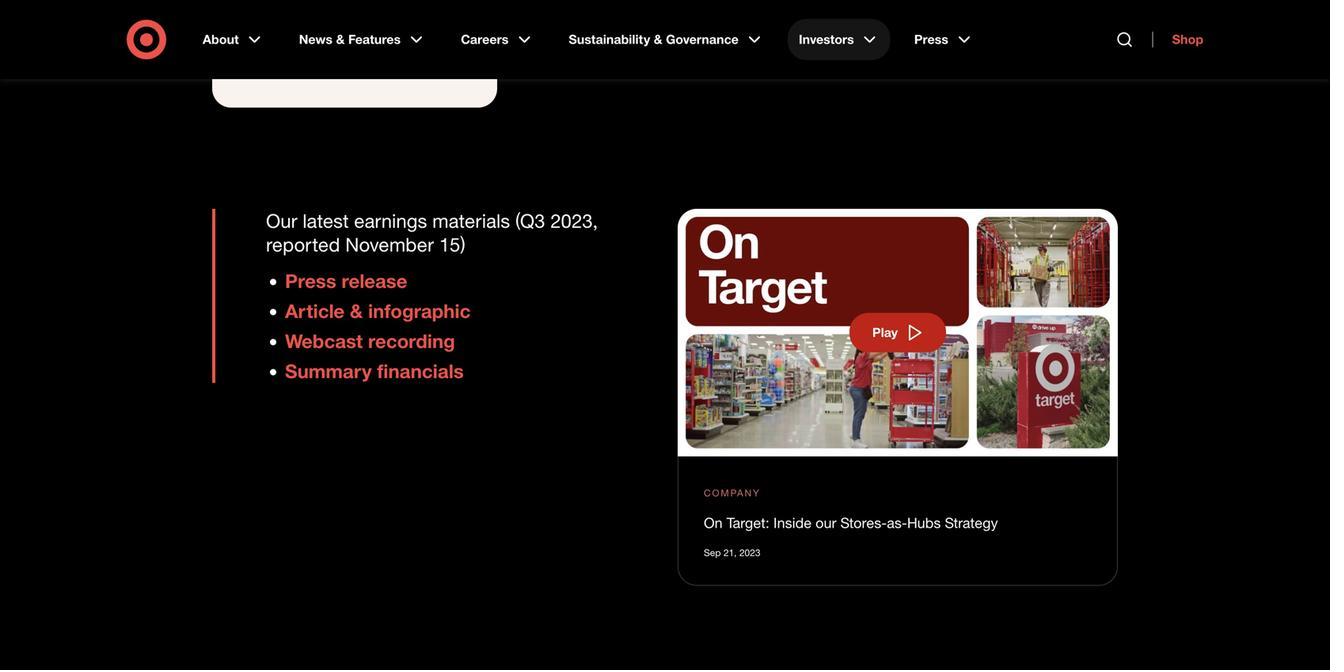 Task type: describe. For each thing, give the bounding box(es) containing it.
for
[[284, 6, 300, 21]]

target:
[[727, 515, 770, 532]]

play button
[[850, 313, 946, 353]]

news
[[288, 26, 318, 42]]

on target: inside our stores-as-hubs strategy
[[704, 515, 998, 532]]

press release link
[[285, 270, 407, 293]]

news & features
[[299, 32, 401, 47]]

about
[[203, 32, 239, 47]]

filings,
[[432, 6, 468, 21]]

latest
[[303, 209, 349, 232]]

summary
[[285, 360, 372, 383]]

features
[[348, 32, 401, 47]]

shop
[[1172, 32, 1204, 47]]

our
[[816, 515, 837, 532]]

company link
[[704, 486, 761, 500]]

15)
[[439, 233, 466, 256]]

visit section link
[[238, 63, 472, 82]]

news & features link
[[288, 19, 437, 60]]

sustainability
[[569, 32, 650, 47]]

press for press
[[914, 32, 949, 47]]

21,
[[724, 547, 737, 559]]

investors
[[799, 32, 854, 47]]

visit section
[[238, 65, 311, 80]]

hubs
[[907, 515, 941, 532]]

prices,
[[391, 6, 429, 21]]

financial
[[238, 26, 284, 42]]

inside
[[774, 515, 812, 532]]

& inside press release article & infographic webcast recording summary financials
[[350, 300, 363, 323]]

press link
[[903, 19, 985, 60]]

recording
[[368, 330, 455, 353]]

sustainability & governance
[[569, 32, 739, 47]]

webcast recording link
[[285, 330, 455, 353]]

section
[[267, 65, 311, 80]]

materials
[[432, 209, 510, 232]]

release
[[342, 270, 407, 293]]

webcast
[[285, 330, 363, 353]]

company
[[704, 487, 761, 499]]

earnings
[[354, 209, 427, 232]]



Task type: locate. For each thing, give the bounding box(es) containing it.
sep 21, 2023
[[704, 547, 761, 559]]

2023,
[[550, 209, 598, 232]]

1 horizontal spatial press
[[914, 32, 949, 47]]

& left governance
[[654, 32, 663, 47]]

stock
[[356, 6, 387, 21]]

stores-
[[841, 515, 887, 532]]

0 horizontal spatial &
[[336, 32, 345, 47]]

& for features
[[336, 32, 345, 47]]

our
[[266, 209, 297, 232]]

as-
[[887, 515, 907, 532]]

summary financials link
[[285, 360, 464, 383]]

2023
[[739, 547, 761, 559]]

governance
[[666, 32, 739, 47]]

& down press release link
[[350, 300, 363, 323]]

0 vertical spatial press
[[914, 32, 949, 47]]

about link
[[192, 19, 275, 60]]

&
[[336, 32, 345, 47], [654, 32, 663, 47], [350, 300, 363, 323]]

on target: inside our stores-as-hubs strategy link
[[704, 515, 998, 532]]

1 horizontal spatial &
[[350, 300, 363, 323]]

2 horizontal spatial &
[[654, 32, 663, 47]]

& left more.
[[336, 32, 345, 47]]

more.
[[346, 26, 378, 42]]

article & infographic link
[[285, 300, 471, 323]]

november
[[345, 233, 434, 256]]

news
[[299, 32, 333, 47]]

sustainability & governance link
[[558, 19, 775, 60]]

on
[[338, 6, 353, 21]]

press
[[914, 32, 949, 47], [285, 270, 336, 293]]

and
[[321, 26, 342, 42]]

careers link
[[450, 19, 545, 60]]

sign up for alerts on stock prices, filings, financial news and more.
[[238, 6, 468, 42]]

strategy
[[945, 515, 998, 532]]

press inside "link"
[[914, 32, 949, 47]]

0 horizontal spatial press
[[285, 270, 336, 293]]

investors link
[[788, 19, 891, 60]]

reported
[[266, 233, 340, 256]]

infographic
[[368, 300, 471, 323]]

press release article & infographic webcast recording summary financials
[[285, 270, 471, 383]]

shop link
[[1153, 32, 1204, 48]]

press inside press release article & infographic webcast recording summary financials
[[285, 270, 336, 293]]

visit
[[238, 65, 263, 80]]

on
[[704, 515, 723, 532]]

our latest earnings materials (q3 2023, reported november 15)
[[266, 209, 598, 256]]

on target: inside our stores-as-hubs strategy image
[[678, 209, 1118, 457]]

1 vertical spatial press
[[285, 270, 336, 293]]

press for press release article & infographic webcast recording summary financials
[[285, 270, 336, 293]]

& for governance
[[654, 32, 663, 47]]

(q3
[[515, 209, 545, 232]]

sep
[[704, 547, 721, 559]]

careers
[[461, 32, 509, 47]]

alerts
[[303, 6, 335, 21]]

play
[[873, 325, 898, 340]]

financials
[[377, 360, 464, 383]]

article
[[285, 300, 345, 323]]

sign
[[238, 6, 263, 21]]

up
[[266, 6, 281, 21]]



Task type: vqa. For each thing, say whether or not it's contained in the screenshot.
company
yes



